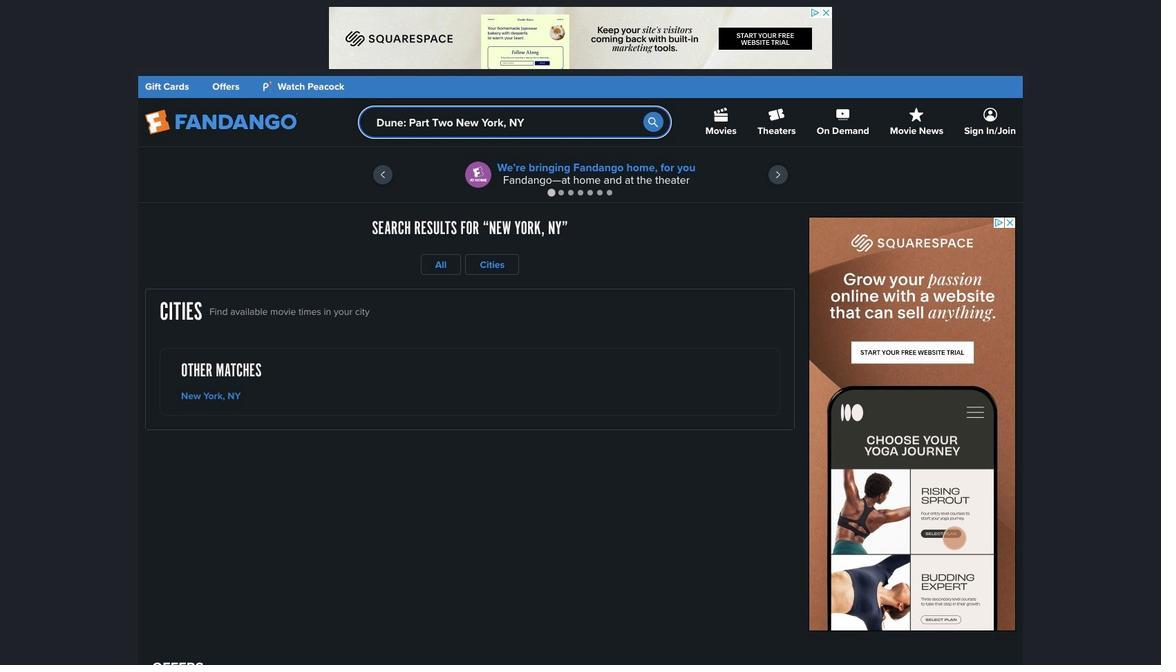 Task type: describe. For each thing, give the bounding box(es) containing it.
select a slide to show tab list
[[138, 187, 1023, 198]]

Search by city, state, zip or movie text field
[[359, 106, 671, 138]]



Task type: locate. For each thing, give the bounding box(es) containing it.
None search field
[[359, 106, 671, 138]]

advertisement element
[[329, 7, 832, 69], [809, 217, 1016, 632]]

0 vertical spatial advertisement element
[[329, 7, 832, 69]]

1 vertical spatial advertisement element
[[809, 217, 1016, 632]]

offer icon image
[[466, 162, 492, 188]]

region
[[138, 147, 1023, 203]]



Task type: vqa. For each thing, say whether or not it's contained in the screenshot.
4:40p LINK
no



